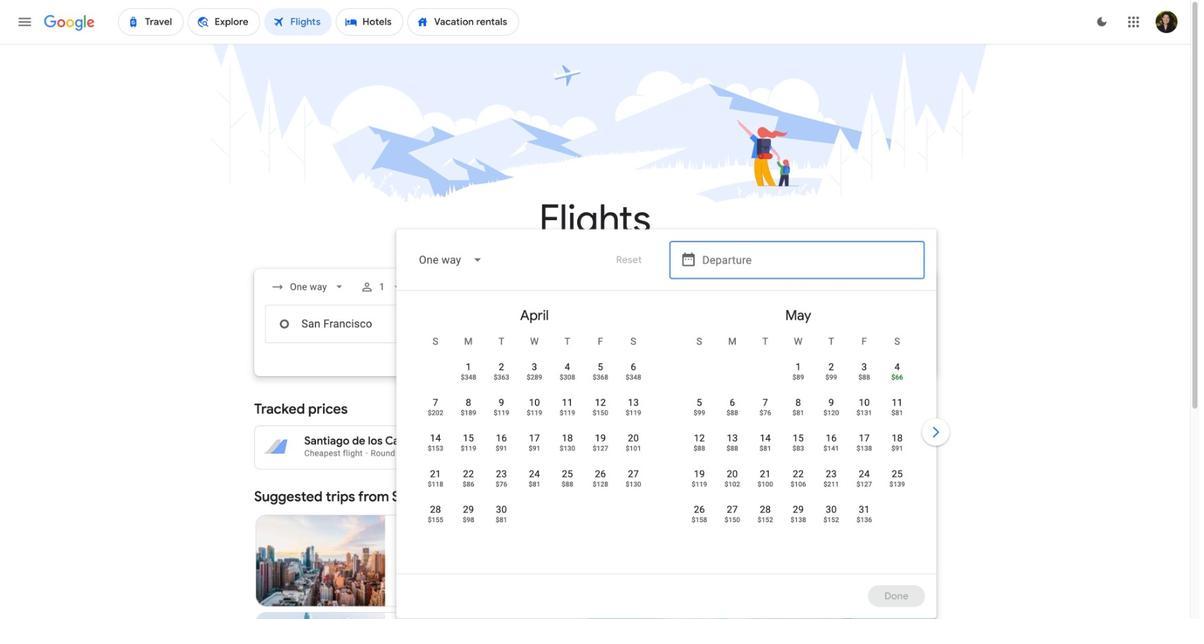 Task type: locate. For each thing, give the bounding box(es) containing it.
saturday, april 27, 2024 element
[[628, 468, 639, 482]]

, 348 us dollars element up 'saturday, april 13, 2024' element
[[626, 374, 641, 381]]

row up wednesday, may 29, 2024 element at the bottom right
[[683, 462, 914, 501]]

, 81 us dollars element
[[792, 410, 804, 417], [759, 446, 771, 453], [529, 482, 540, 488], [496, 517, 507, 524]]

0 horizontal spatial , 152 us dollars element
[[758, 517, 773, 524]]

4 cell from the top
[[881, 463, 914, 496]]

, 99 us dollars element for the thursday, may 2, 2024 "element"
[[825, 374, 837, 381]]

, 99 us dollars element up the sunday, may 12, 2024 element
[[694, 410, 705, 417]]

1 horizontal spatial , 152 us dollars element
[[823, 517, 839, 524]]

, 152 us dollars element
[[758, 517, 773, 524], [823, 517, 839, 524]]

, 91 us dollars element for tuesday, april 16, 2024 element
[[496, 446, 507, 453]]

0 vertical spatial , 150 us dollars element
[[593, 410, 608, 417]]

0 horizontal spatial , 138 us dollars element
[[790, 517, 806, 524]]

row
[[452, 349, 650, 394], [782, 349, 914, 394], [419, 390, 650, 429], [683, 390, 914, 429], [419, 426, 650, 465], [683, 426, 914, 465], [419, 462, 650, 501], [683, 462, 914, 501], [419, 497, 518, 536], [683, 497, 881, 536]]

1 horizontal spatial , 99 us dollars element
[[825, 374, 837, 381]]

1 horizontal spatial , 127 us dollars element
[[856, 482, 872, 488]]

, 81 us dollars element for tuesday, may 14, 2024 element
[[759, 446, 771, 453]]

, 91 us dollars element up wednesday, april 24, 2024 element
[[529, 446, 540, 453]]

cell right friday, may 10, 2024 element
[[881, 392, 914, 424]]

, 99 us dollars element
[[825, 374, 837, 381], [694, 410, 705, 417]]

suggested trips from san francisco region
[[254, 481, 936, 620]]

main menu image
[[16, 14, 33, 30]]

, 150 us dollars element for friday, april 12, 2024 element
[[593, 410, 608, 417]]

, 81 us dollars element left thursday, april 25, 2024 element on the left of the page
[[529, 482, 540, 488]]

, 88 us dollars element up sunday, may 19, 2024 element
[[694, 446, 705, 453]]

friday, may 24, 2024 element
[[859, 468, 870, 482]]

1 vertical spatial , 76 us dollars element
[[496, 482, 507, 488]]

, 119 us dollars element for sunday, may 19, 2024 element
[[692, 482, 707, 488]]

1 vertical spatial , 127 us dollars element
[[856, 482, 872, 488]]

, 88 us dollars element for the sunday, may 12, 2024 element
[[694, 446, 705, 453]]

1 , 152 us dollars element from the left
[[758, 517, 773, 524]]

, 127 us dollars element up friday, april 26, 2024 element
[[593, 446, 608, 453]]

row down wednesday, april 17, 2024 element
[[419, 462, 650, 501]]

row up wednesday, april 24, 2024 element
[[419, 426, 650, 465]]

0 vertical spatial , 127 us dollars element
[[593, 446, 608, 453]]

, 348 us dollars element up monday, april 8, 2024 element
[[461, 374, 476, 381]]

, 127 us dollars element for friday, april 19, 2024 element on the bottom of the page
[[593, 446, 608, 453]]

, 368 us dollars element
[[593, 374, 608, 381]]

2 row group from the left
[[666, 297, 930, 569]]

cell right the thursday, may 2, 2024 "element"
[[881, 356, 914, 389]]

, 138 us dollars element
[[856, 446, 872, 453], [790, 517, 806, 524]]

, 88 us dollars element for monday, may 13, 2024 element
[[726, 446, 738, 453]]

, 130 us dollars element
[[560, 446, 575, 453], [626, 482, 641, 488]]

1 vertical spatial , 99 us dollars element
[[694, 410, 705, 417]]

, 119 us dollars element up thursday, april 18, 2024 element
[[560, 410, 575, 417]]

, 130 us dollars element for thursday, april 18, 2024 element
[[560, 446, 575, 453]]

1 , 91 us dollars element from the left
[[496, 446, 507, 453]]

, 88 us dollars element down the 407 us dollars text field
[[562, 482, 573, 488]]

, 119 us dollars element up tuesday, april 16, 2024 element
[[494, 410, 509, 417]]

, 86 us dollars element
[[463, 482, 474, 488]]

, 119 us dollars element up the saturday, april 20, 2024 element at the bottom of page
[[626, 410, 641, 417]]

cell
[[881, 356, 914, 389], [881, 392, 914, 424], [881, 427, 914, 460], [881, 463, 914, 496]]

2 , 152 us dollars element from the left
[[823, 517, 839, 524]]

0 horizontal spatial , 150 us dollars element
[[593, 410, 608, 417]]

wednesday, april 3, 2024 element
[[532, 361, 537, 374]]

, 363 us dollars element
[[494, 374, 509, 381]]

1 horizontal spatial , 138 us dollars element
[[856, 446, 872, 453]]

friday, may 31, 2024 element
[[859, 503, 870, 517]]

351 US dollars text field
[[555, 435, 578, 449]]

row group
[[403, 297, 666, 569], [666, 297, 930, 569], [930, 297, 1194, 569]]

0 horizontal spatial , 348 us dollars element
[[461, 374, 476, 381]]

1 vertical spatial , 150 us dollars element
[[725, 517, 740, 524]]

Where from? text field
[[265, 305, 459, 344]]

frontier image
[[396, 556, 407, 567]]

2 cell from the top
[[881, 392, 914, 424]]

, 118 us dollars element
[[428, 482, 443, 488]]

sunday, april 21, 2024 element
[[430, 468, 441, 482]]

wednesday, may 29, 2024 element
[[793, 503, 804, 517]]

, 88 us dollars element up monday, may 13, 2024 element
[[726, 410, 738, 417]]

cell for friday, may 10, 2024 element
[[881, 392, 914, 424]]

monday, may 20, 2024 element
[[727, 468, 738, 482]]

, 127 us dollars element up friday, may 31, 2024 element
[[856, 482, 872, 488]]

0 vertical spatial , 138 us dollars element
[[856, 446, 872, 453]]

0 horizontal spatial , 130 us dollars element
[[560, 446, 575, 453]]

, 150 us dollars element right , 158 us dollars element
[[725, 517, 740, 524]]

thursday, may 16, 2024 element
[[826, 432, 837, 446]]

, 88 us dollars element
[[858, 374, 870, 381], [726, 410, 738, 417], [694, 446, 705, 453], [726, 446, 738, 453], [562, 482, 573, 488]]

, 88 us dollars element up monday, may 20, 2024 element on the bottom of the page
[[726, 446, 738, 453]]

1 horizontal spatial , 130 us dollars element
[[626, 482, 641, 488]]

thursday, april 11, 2024 element
[[562, 396, 573, 410]]

, 76 us dollars element
[[759, 410, 771, 417], [496, 482, 507, 488]]

1 , 348 us dollars element from the left
[[461, 374, 476, 381]]

, 119 us dollars element up "sunday, may 26, 2024" element
[[692, 482, 707, 488]]

, 76 us dollars element up tuesday, april 30, 2024 element
[[496, 482, 507, 488]]

, 289 us dollars element
[[527, 374, 542, 381]]

, 119 us dollars element for tuesday, april 9, 2024 element
[[494, 410, 509, 417]]

, 308 us dollars element
[[560, 374, 575, 381]]

, 76 us dollars element for "tuesday, may 7, 2024" 'element'
[[759, 410, 771, 417]]

tuesday, april 9, 2024 element
[[499, 396, 504, 410]]

friday, may 17, 2024 element
[[859, 432, 870, 446]]

1 horizontal spatial , 91 us dollars element
[[529, 446, 540, 453]]

row up wednesday, may 22, 2024 element
[[683, 426, 914, 465]]

, 348 us dollars element for the saturday, april 6, 2024 element
[[626, 374, 641, 381]]

tuesday, may 7, 2024 element
[[763, 396, 768, 410]]

tuesday, may 21, 2024 element
[[760, 468, 771, 482]]

3 cell from the top
[[881, 427, 914, 460]]

, 130 us dollars element right ', 128 us dollars' element on the bottom
[[626, 482, 641, 488]]

1 horizontal spatial , 150 us dollars element
[[725, 517, 740, 524]]

thursday, april 18, 2024 element
[[562, 432, 573, 446]]

None field
[[408, 244, 494, 277], [265, 271, 352, 304], [408, 244, 494, 277], [265, 271, 352, 304]]

1 vertical spatial departure text field
[[702, 306, 914, 343]]

friday, april 12, 2024 element
[[595, 396, 606, 410]]

sunday, may 5, 2024 element
[[697, 396, 702, 410]]

, 119 us dollars element up "monday, april 22, 2024" element
[[461, 446, 476, 453]]

monday, april 8, 2024 element
[[466, 396, 471, 410]]

, 152 us dollars element right monday, may 27, 2024 element
[[758, 517, 773, 524]]

, 81 us dollars element up tuesday, may 21, 2024 'element'
[[759, 446, 771, 453]]

, 189 us dollars element
[[461, 410, 476, 417]]

cell for friday, may 24, 2024 element
[[881, 463, 914, 496]]

1 vertical spatial , 130 us dollars element
[[626, 482, 641, 488]]

, 138 us dollars element right tuesday, may 28, 2024 element
[[790, 517, 806, 524]]

0 vertical spatial , 99 us dollars element
[[825, 374, 837, 381]]

3 row group from the left
[[930, 297, 1194, 569]]

, 99 us dollars element up thursday, may 9, 2024 element
[[825, 374, 837, 381]]

grid
[[403, 297, 1194, 582]]

, 101 us dollars element
[[626, 446, 641, 453]]

, 99 us dollars element for sunday, may 5, 2024 element on the right bottom of page
[[694, 410, 705, 417]]

1 horizontal spatial , 348 us dollars element
[[626, 374, 641, 381]]

sunday, april 7, 2024 element
[[433, 396, 438, 410]]

tracked prices region
[[254, 393, 936, 470]]

, 119 us dollars element for 'saturday, april 13, 2024' element
[[626, 410, 641, 417]]

0 horizontal spatial , 127 us dollars element
[[593, 446, 608, 453]]

wednesday, april 10, 2024 element
[[529, 396, 540, 410]]

0 horizontal spatial , 99 us dollars element
[[694, 410, 705, 417]]

, 152 us dollars element for thursday, may 30, 2024 element
[[823, 517, 839, 524]]

wednesday, may 15, 2024 element
[[793, 432, 804, 446]]

, 119 us dollars element up wednesday, april 17, 2024 element
[[527, 410, 542, 417]]

2 , 348 us dollars element from the left
[[626, 374, 641, 381]]

, 81 us dollars element right , 98 us dollars element
[[496, 517, 507, 524]]

Departure text field
[[702, 242, 914, 279], [702, 306, 914, 343]]

friday, may 10, 2024 element
[[859, 396, 870, 410]]

, 130 us dollars element up thursday, april 25, 2024 element on the left of the page
[[560, 446, 575, 453]]

, 106 us dollars element
[[790, 482, 806, 488]]

, 91 us dollars element
[[496, 446, 507, 453], [529, 446, 540, 453]]

, 138 us dollars element up friday, may 24, 2024 element
[[856, 446, 872, 453]]

, 150 us dollars element up friday, april 19, 2024 element on the bottom of the page
[[593, 410, 608, 417]]

, 152 us dollars element left , 136 us dollars element
[[823, 517, 839, 524]]

sunday, may 26, 2024 element
[[694, 503, 705, 517]]

tuesday, may 14, 2024 element
[[760, 432, 771, 446]]

, 119 us dollars element
[[494, 410, 509, 417], [527, 410, 542, 417], [560, 410, 575, 417], [626, 410, 641, 417], [461, 446, 476, 453], [692, 482, 707, 488]]

, 76 us dollars element for tuesday, april 23, 2024 element
[[496, 482, 507, 488]]

, 150 us dollars element
[[593, 410, 608, 417], [725, 517, 740, 524]]

0 horizontal spatial , 76 us dollars element
[[496, 482, 507, 488]]

sunday, may 19, 2024 element
[[694, 468, 705, 482]]

, 127 us dollars element
[[593, 446, 608, 453], [856, 482, 872, 488]]

1 vertical spatial , 138 us dollars element
[[790, 517, 806, 524]]

sunday, april 28, 2024 element
[[430, 503, 441, 517]]

cell right friday, may 24, 2024 element
[[881, 463, 914, 496]]

1 horizontal spatial , 76 us dollars element
[[759, 410, 771, 417]]

0 horizontal spatial , 91 us dollars element
[[496, 446, 507, 453]]

change appearance image
[[1086, 5, 1119, 38]]

0 vertical spatial departure text field
[[702, 242, 914, 279]]

row down , 106 us dollars element
[[683, 497, 881, 536]]

, 119 us dollars element for thursday, april 11, 2024 element on the left bottom of page
[[560, 410, 575, 417]]

cell right friday, may 17, 2024 "element"
[[881, 427, 914, 460]]

0 vertical spatial , 130 us dollars element
[[560, 446, 575, 453]]

2 , 91 us dollars element from the left
[[529, 446, 540, 453]]

, 348 us dollars element
[[461, 374, 476, 381], [626, 374, 641, 381]]

0 vertical spatial , 76 us dollars element
[[759, 410, 771, 417]]

, 81 us dollars element up wednesday, may 15, 2024 element
[[792, 410, 804, 417]]

, 91 us dollars element up tuesday, april 23, 2024 element
[[496, 446, 507, 453]]

sunday, may 12, 2024 element
[[694, 432, 705, 446]]

, 76 us dollars element up tuesday, may 14, 2024 element
[[759, 410, 771, 417]]



Task type: vqa. For each thing, say whether or not it's contained in the screenshot.
, 348 US dollars element
yes



Task type: describe. For each thing, give the bounding box(es) containing it.
, 100 us dollars element
[[758, 482, 773, 488]]

, 120 us dollars element
[[823, 410, 839, 417]]

, 81 us dollars element for wednesday, april 24, 2024 element
[[529, 482, 540, 488]]

, 150 us dollars element for monday, may 27, 2024 element
[[725, 517, 740, 524]]

tuesday, april 16, 2024 element
[[496, 432, 507, 446]]

407 US dollars text field
[[556, 447, 578, 459]]

thursday, april 25, 2024 element
[[562, 468, 573, 482]]

monday, april 29, 2024 element
[[463, 503, 474, 517]]

, 89 us dollars element
[[792, 374, 804, 381]]

saturday, april 13, 2024 element
[[628, 396, 639, 410]]

row up thursday, april 11, 2024 element on the left bottom of page
[[452, 349, 650, 394]]

, 88 us dollars element up friday, may 10, 2024 element
[[858, 374, 870, 381]]

, 153 us dollars element
[[428, 446, 443, 453]]

, 83 us dollars element
[[792, 446, 804, 453]]

, 81 us dollars element for the wednesday, may 8, 2024 'element'
[[792, 410, 804, 417]]

, 348 us dollars element for monday, april 1, 2024 element
[[461, 374, 476, 381]]

row up wednesday, april 17, 2024 element
[[419, 390, 650, 429]]

monday, april 1, 2024 element
[[466, 361, 471, 374]]

saturday, april 6, 2024 element
[[631, 361, 636, 374]]

wednesday, may 8, 2024 element
[[796, 396, 801, 410]]

, 127 us dollars element for friday, may 24, 2024 element
[[856, 482, 872, 488]]

, 202 us dollars element
[[428, 410, 443, 417]]

, 130 us dollars element for saturday, april 27, 2024 element at the right
[[626, 482, 641, 488]]

wednesday, april 17, 2024 element
[[529, 432, 540, 446]]

wednesday, may 22, 2024 element
[[793, 468, 804, 482]]

, 102 us dollars element
[[725, 482, 740, 488]]

friday, april 5, 2024 element
[[598, 361, 603, 374]]

thursday, may 9, 2024 element
[[829, 396, 834, 410]]

, 136 us dollars element
[[856, 517, 872, 524]]

grid inside flight search field
[[403, 297, 1194, 582]]

, 152 us dollars element for tuesday, may 28, 2024 element
[[758, 517, 773, 524]]

, 81 us dollars element for tuesday, april 30, 2024 element
[[496, 517, 507, 524]]

, 119 us dollars element for wednesday, april 10, 2024 element
[[527, 410, 542, 417]]

thursday, april 4, 2024 element
[[565, 361, 570, 374]]

cell for friday, may 17, 2024 "element"
[[881, 427, 914, 460]]

tuesday, april 2, 2024 element
[[499, 361, 504, 374]]

thursday, may 30, 2024 element
[[826, 503, 837, 517]]

tuesday, may 28, 2024 element
[[760, 503, 771, 517]]

, 88 us dollars element for monday, may 6, 2024 element
[[726, 410, 738, 417]]

thursday, may 2, 2024 element
[[829, 361, 834, 374]]

friday, april 26, 2024 element
[[595, 468, 606, 482]]

, 119 us dollars element for monday, april 15, 2024 element
[[461, 446, 476, 453]]

tuesday, april 30, 2024 element
[[496, 503, 507, 517]]

row up wednesday, may 15, 2024 element
[[683, 390, 914, 429]]

, 91 us dollars element for wednesday, april 17, 2024 element
[[529, 446, 540, 453]]

wednesday, april 24, 2024 element
[[529, 468, 540, 482]]

, 155 us dollars element
[[428, 517, 443, 524]]

1 row group from the left
[[403, 297, 666, 569]]

monday, april 15, 2024 element
[[463, 432, 474, 446]]

row down , 86 us dollars element
[[419, 497, 518, 536]]

, 98 us dollars element
[[463, 517, 474, 524]]

, 211 us dollars element
[[823, 482, 839, 488]]

, 158 us dollars element
[[692, 517, 707, 524]]

monday, may 6, 2024 element
[[730, 396, 735, 410]]

monday, may 13, 2024 element
[[727, 432, 738, 446]]

Flight search field
[[243, 230, 1194, 619]]

friday, april 19, 2024 element
[[595, 432, 606, 446]]

, 138 us dollars element for friday, may 17, 2024 "element"
[[856, 446, 872, 453]]

monday, may 27, 2024 element
[[727, 503, 738, 517]]

thursday, may 23, 2024 element
[[826, 468, 837, 482]]

sunday, april 14, 2024 element
[[430, 432, 441, 446]]

row up friday, may 10, 2024 element
[[782, 349, 914, 394]]

, 131 us dollars element
[[856, 410, 872, 417]]

, 128 us dollars element
[[593, 482, 608, 488]]

1 cell from the top
[[881, 356, 914, 389]]

tuesday, april 23, 2024 element
[[496, 468, 507, 482]]

, 141 us dollars element
[[823, 446, 839, 453]]

, 138 us dollars element for wednesday, may 29, 2024 element at the bottom right
[[790, 517, 806, 524]]

wednesday, may 1, 2024 element
[[796, 361, 801, 374]]

monday, april 22, 2024 element
[[463, 468, 474, 482]]

saturday, april 20, 2024 element
[[628, 432, 639, 446]]

, 88 us dollars element for thursday, april 25, 2024 element on the left of the page
[[562, 482, 573, 488]]



